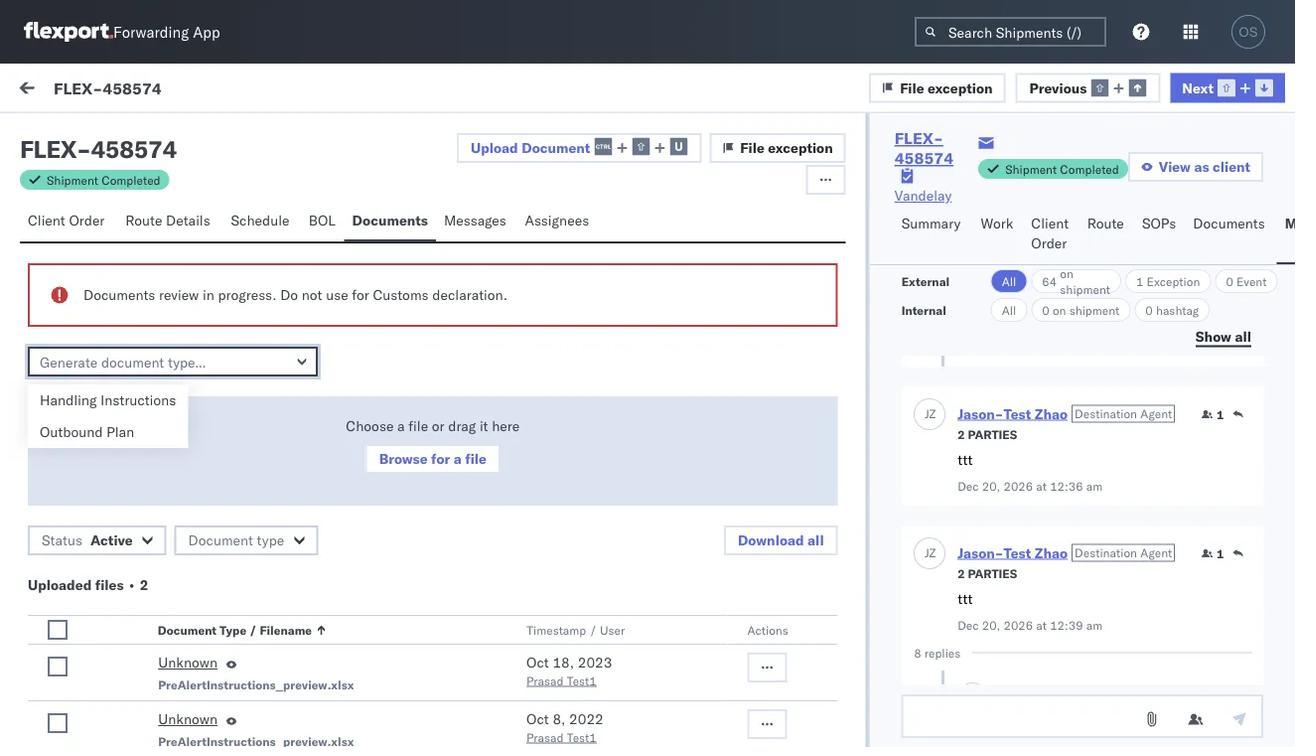 Task type: describe. For each thing, give the bounding box(es) containing it.
route button
[[1080, 206, 1135, 264]]

0 horizontal spatial documents
[[83, 286, 155, 304]]

show all button
[[1184, 322, 1264, 352]]

jason- up plan
[[96, 394, 141, 411]]

2022
[[569, 710, 604, 728]]

pst for dec 20, 2026, 12:35 am pst
[[609, 320, 633, 338]]

2 parties button for ttt dec 20, 2026 at 12:39 am
[[958, 564, 1017, 582]]

download all button
[[724, 526, 838, 555]]

jason- up ttt dec 20, 2026 at 12:39 am
[[958, 545, 1004, 562]]

os button
[[1226, 9, 1272, 55]]

document type / filename button
[[154, 618, 487, 638]]

dec for dec 20, 2026, 12:35 am pst
[[445, 320, 470, 338]]

458574 down the ttt dec 20, 2026 at 12:36 am
[[1052, 499, 1104, 517]]

message
[[62, 172, 109, 187]]

status active
[[42, 532, 133, 549]]

replies
[[924, 646, 961, 661]]

/ inside document type / filename button
[[250, 623, 257, 637]]

show all
[[1196, 327, 1252, 345]]

flex- down 64 on the right top of the page
[[1010, 320, 1052, 338]]

upload document
[[471, 139, 591, 156]]

summary
[[902, 215, 961, 232]]

details
[[166, 212, 210, 229]]

20, for dec 20, 2026, 12:36 am pst
[[473, 231, 495, 248]]

client
[[1213, 158, 1251, 175]]

dec 20, 2026, 12:35 am pst
[[445, 320, 633, 338]]

sops
[[1143, 215, 1177, 232]]

oct for oct 8, 2022
[[527, 710, 549, 728]]

test msg
[[60, 428, 113, 446]]

as
[[1195, 158, 1210, 175]]

0 vertical spatial file exception
[[900, 79, 993, 96]]

handling
[[40, 392, 97, 409]]

work for my
[[57, 77, 108, 104]]

pst for dec 20, 2026, 12:36 am pst
[[609, 231, 633, 248]]

jason- down message
[[96, 215, 141, 233]]

files
[[95, 576, 124, 594]]

1 button for ttt dec 20, 2026 at 12:36 am
[[1201, 407, 1224, 423]]

download
[[738, 532, 805, 549]]

458574 up vandelay
[[895, 148, 954, 168]]

view as client button
[[1129, 152, 1264, 182]]

jason- up liu
[[96, 662, 141, 680]]

12:35
[[541, 320, 580, 338]]

8, for oct
[[553, 710, 566, 728]]

type
[[257, 532, 284, 549]]

zhao down review
[[171, 305, 202, 322]]

ttt dec 20, 2026 at 12:39 am
[[958, 591, 1103, 633]]

0 horizontal spatial file exception
[[741, 139, 833, 157]]

choose a file or drag it here
[[346, 417, 520, 435]]

on for 0
[[1053, 303, 1067, 317]]

flex- 458574 for dec 20, 2026, 12:35 am pst
[[1010, 320, 1104, 338]]

at for ttt dec 20, 2026 at 12:39 am
[[1036, 618, 1047, 633]]

list box containing handling instructions
[[28, 385, 188, 448]]

dec for dec 8, 2026, 6:39 pm pst
[[445, 678, 470, 696]]

jason- down active
[[96, 573, 141, 590]]

a inside browse for a file button
[[454, 450, 462, 468]]

previous button
[[1016, 73, 1161, 103]]

@ tao liu
[[60, 697, 123, 714]]

0 vertical spatial 1
[[1137, 274, 1144, 289]]

3 resize handle column header from the left
[[977, 166, 1001, 747]]

type
[[220, 623, 247, 637]]

browse
[[379, 450, 428, 468]]

jason-test zhao for dec 17, 2026, 6:47 pm pst
[[96, 483, 202, 501]]

0 horizontal spatial completed
[[101, 172, 161, 187]]

flex- down 12:39
[[1010, 678, 1052, 696]]

active
[[90, 532, 133, 549]]

flex- 458574 link
[[895, 128, 979, 168]]

pm for 6:47
[[575, 499, 596, 517]]

am for ttt dec 20, 2026 at 12:36 am
[[1086, 479, 1103, 494]]

timestamp / user button
[[523, 618, 708, 638]]

route details button
[[118, 203, 223, 241]]

uploaded files ∙ 2
[[28, 576, 148, 594]]

1 horizontal spatial shipment
[[1006, 161, 1057, 176]]

458574 down 0 on shipment
[[1052, 320, 1104, 338]]

20, for dec 20, 2026, 12:33 am pst
[[473, 410, 495, 427]]

6:47
[[541, 499, 571, 517]]

1 horizontal spatial client order button
[[1024, 206, 1080, 264]]

0 horizontal spatial 12:36
[[541, 231, 580, 248]]

bol button
[[301, 203, 344, 241]]

test1 for 2023
[[567, 673, 597, 688]]

exception
[[1147, 274, 1201, 289]]

all for 0
[[1002, 303, 1017, 317]]

outbound
[[40, 423, 103, 441]]

file inside button
[[465, 450, 487, 468]]

jason-test zhao destination agent for ttt dec 20, 2026 at 12:39 am
[[958, 545, 1172, 562]]

flex- inside flex- 458574
[[895, 128, 944, 148]]

os
[[1239, 24, 1259, 39]]

2 parties for ttt dec 20, 2026 at 12:39 am
[[958, 566, 1017, 581]]

458574 down 12:39
[[1052, 678, 1104, 696]]

8
[[914, 646, 921, 661]]

view
[[1159, 158, 1191, 175]]

0 horizontal spatial order
[[69, 212, 105, 229]]

forwarding app
[[113, 22, 220, 41]]

timestamp
[[527, 623, 586, 637]]

filename
[[260, 623, 312, 637]]

external (0) button
[[24, 117, 125, 156]]

my work
[[20, 77, 108, 104]]

2 resize handle column header from the left
[[695, 166, 719, 747]]

1 horizontal spatial completed
[[1061, 161, 1120, 176]]

document inside button
[[522, 139, 591, 156]]

0 for 0 event
[[1227, 274, 1234, 289]]

view as client
[[1159, 158, 1251, 175]]

dec inside the ttt dec 20, 2026 at 12:36 am
[[958, 479, 979, 494]]

parties for ttt dec 20, 2026 at 12:39 am
[[968, 566, 1017, 581]]

flex- up the ttt dec 20, 2026 at 12:36 am
[[1010, 410, 1052, 427]]

document type button
[[175, 526, 318, 555]]

458574 up the ttt dec 20, 2026 at 12:36 am
[[1052, 410, 1104, 427]]

agent for ttt dec 20, 2026 at 12:39 am
[[1140, 546, 1172, 561]]

4 resize handle column header from the left
[[1260, 166, 1284, 747]]

0 hashtag
[[1146, 303, 1200, 317]]

flex- up 64 on the right top of the page
[[1010, 231, 1052, 248]]

1 horizontal spatial documents
[[352, 212, 428, 229]]

upload
[[471, 139, 518, 156]]

work inside button
[[193, 81, 225, 99]]

import work button
[[139, 64, 233, 117]]

next
[[1183, 79, 1214, 96]]

liu
[[101, 697, 123, 714]]

8 replies
[[914, 646, 961, 661]]

2 for ttt dec 20, 2026 at 12:36 am
[[958, 427, 965, 442]]

work button
[[973, 206, 1024, 264]]

18,
[[553, 654, 574, 671]]

zhao up the ttt dec 20, 2026 at 12:36 am
[[1035, 405, 1068, 423]]

2023
[[578, 654, 613, 671]]

external (0)
[[32, 126, 113, 144]]

dec for dec 17, 2026, 6:47 pm pst
[[445, 499, 470, 517]]

parties for ttt dec 20, 2026 at 12:36 am
[[968, 427, 1017, 442]]

show
[[1196, 327, 1232, 345]]

flex- 458574 for dec 20, 2026, 12:36 am pst
[[1010, 231, 1104, 248]]

sops button
[[1135, 206, 1186, 264]]

internal (0)
[[133, 126, 211, 144]]

am for 12:35
[[583, 320, 605, 338]]

Search Shipments (/) text field
[[915, 17, 1107, 47]]

progress.
[[218, 286, 277, 304]]

∙
[[127, 576, 136, 594]]

unknown link for oct 18, 2023
[[158, 653, 218, 677]]

458574 up the 64 on shipment
[[1052, 231, 1104, 248]]

jason- up the ttt dec 20, 2026 at 12:36 am
[[958, 405, 1004, 423]]

am for 12:36
[[583, 231, 605, 248]]

1 horizontal spatial documents button
[[1186, 206, 1278, 264]]

document for type
[[188, 532, 253, 549]]

2026, for 12:35
[[498, 320, 537, 338]]

messages button
[[436, 203, 517, 241]]

2026 for ttt dec 20, 2026 at 12:39 am
[[1004, 618, 1033, 633]]

Generate document type... text field
[[28, 347, 318, 377]]

6:39
[[532, 678, 562, 696]]

document type / filename
[[158, 623, 312, 637]]

pst for dec 20, 2026, 12:33 am pst
[[609, 410, 633, 427]]

forwarding app link
[[24, 22, 220, 42]]

actions
[[748, 623, 789, 637]]

jason-test zhao for dec 20, 2026, 12:35 am pst
[[96, 305, 202, 322]]

app
[[193, 22, 220, 41]]

tao
[[74, 697, 98, 714]]

zhao up review
[[171, 215, 202, 233]]

2 right the ∙
[[140, 576, 148, 594]]

12:33
[[541, 410, 580, 427]]

0 horizontal spatial a
[[398, 417, 405, 435]]

12:36 inside the ttt dec 20, 2026 at 12:36 am
[[1050, 479, 1083, 494]]

zhao down generate document type... text box
[[171, 394, 202, 411]]

flex- 458574 for dec 17, 2026, 6:47 pm pst
[[1010, 499, 1104, 517]]

browse for a file button
[[365, 444, 501, 474]]

jason- up active
[[96, 483, 141, 501]]

all for show all
[[1236, 327, 1252, 345]]

outbound plan
[[40, 423, 134, 441]]

prasad for 18,
[[527, 673, 564, 688]]

20, inside the ttt dec 20, 2026 at 12:36 am
[[982, 479, 1000, 494]]

shipment for 0 on shipment
[[1070, 303, 1120, 317]]

flex- down the ttt dec 20, 2026 at 12:36 am
[[1010, 499, 1052, 517]]

0 horizontal spatial exception
[[768, 139, 833, 157]]

internal (0) button
[[125, 117, 223, 156]]

use
[[326, 286, 348, 304]]

related
[[1011, 172, 1052, 187]]

client for client order 'button' to the left
[[28, 212, 65, 229]]



Task type: vqa. For each thing, say whether or not it's contained in the screenshot.
Actual
no



Task type: locate. For each thing, give the bounding box(es) containing it.
0 horizontal spatial (0)
[[88, 126, 113, 144]]

2 vertical spatial am
[[583, 410, 605, 427]]

2 agent from the top
[[1140, 546, 1172, 561]]

jason-test zhao destination agent for ttt dec 20, 2026 at 12:36 am
[[958, 405, 1172, 423]]

pm
[[575, 499, 596, 517], [566, 678, 587, 696]]

unknown
[[158, 654, 218, 671], [158, 710, 218, 728]]

2026, right it
[[498, 410, 537, 427]]

2 1 button from the top
[[1201, 546, 1224, 562]]

2 up ttt dec 20, 2026 at 12:39 am
[[958, 566, 965, 581]]

for inside button
[[431, 450, 450, 468]]

all button for 0
[[991, 298, 1028, 322]]

destination up the ttt dec 20, 2026 at 12:36 am
[[1075, 407, 1137, 422]]

all for 64
[[1002, 274, 1017, 289]]

client order down message
[[28, 212, 105, 229]]

jason-test zhao destination agent up the ttt dec 20, 2026 at 12:36 am
[[958, 405, 1172, 423]]

flex- 458574 down 12:39
[[1010, 678, 1104, 696]]

2 parties button up the ttt dec 20, 2026 at 12:36 am
[[958, 425, 1017, 443]]

None checkbox
[[48, 620, 68, 640], [48, 657, 68, 677], [48, 620, 68, 640], [48, 657, 68, 677]]

0 horizontal spatial /
[[250, 623, 257, 637]]

458574 down forwarding app link
[[103, 78, 162, 98]]

2026, for 12:36
[[498, 231, 537, 248]]

2 prasad from the top
[[527, 730, 564, 745]]

jason-test zhao for dec 20, 2026, 12:36 am pst
[[96, 215, 202, 233]]

pm right the 6:47
[[575, 499, 596, 517]]

oct 8, 2022 prasad test1
[[527, 710, 604, 745]]

0 horizontal spatial 0
[[1043, 303, 1050, 317]]

2026 inside the ttt dec 20, 2026 at 12:36 am
[[1004, 479, 1033, 494]]

1 horizontal spatial order
[[1032, 235, 1068, 252]]

at inside ttt dec 20, 2026 at 12:39 am
[[1036, 618, 1047, 633]]

on down 64 on the right top of the page
[[1053, 303, 1067, 317]]

8, inside oct 8, 2022 prasad test1
[[553, 710, 566, 728]]

1 vertical spatial am
[[583, 320, 605, 338]]

1 vertical spatial file
[[741, 139, 765, 157]]

handling instructions
[[40, 392, 176, 409]]

ttt
[[60, 249, 75, 267], [60, 339, 75, 356], [958, 452, 973, 469], [958, 591, 973, 608]]

1 parties from the top
[[968, 427, 1017, 442]]

file exception button
[[870, 73, 1006, 103], [870, 73, 1006, 103], [710, 133, 846, 163], [710, 133, 846, 163]]

am right "12:35"
[[583, 320, 605, 338]]

3 jason-test zhao from the top
[[96, 394, 202, 411]]

shipment down the 64 on shipment
[[1070, 303, 1120, 317]]

12:36
[[541, 231, 580, 248], [1050, 479, 1083, 494]]

2 horizontal spatial documents
[[1194, 215, 1266, 232]]

0 vertical spatial file
[[900, 79, 925, 96]]

1 oct from the top
[[527, 654, 549, 671]]

1 vertical spatial external
[[902, 274, 950, 289]]

0 horizontal spatial client order
[[28, 212, 105, 229]]

0 vertical spatial for
[[352, 286, 369, 304]]

1 vertical spatial 12:36
[[1050, 479, 1083, 494]]

0 vertical spatial 12:36
[[541, 231, 580, 248]]

2 destination from the top
[[1075, 546, 1137, 561]]

12:39
[[1050, 618, 1083, 633]]

document
[[522, 139, 591, 156], [188, 532, 253, 549], [158, 623, 217, 637]]

-
[[77, 134, 91, 164], [727, 231, 736, 248], [727, 320, 736, 338], [727, 499, 736, 517]]

all
[[1236, 327, 1252, 345], [808, 532, 824, 549]]

jason-test zhao button up the ttt dec 20, 2026 at 12:36 am
[[958, 405, 1068, 423]]

dec 20, 2026, 12:33 am pst
[[445, 410, 633, 427]]

documents button
[[344, 203, 436, 241], [1186, 206, 1278, 264]]

all button
[[991, 269, 1028, 293], [991, 298, 1028, 322]]

0 vertical spatial file
[[409, 417, 428, 435]]

client order button down message
[[20, 203, 118, 241]]

zhao up ttt dec 20, 2026 at 12:39 am
[[1035, 545, 1068, 562]]

2 jason-test zhao destination agent from the top
[[958, 545, 1172, 562]]

1 jason-test zhao from the top
[[96, 215, 202, 233]]

oct for oct 18, 2023
[[527, 654, 549, 671]]

flex- 458574 up the ttt dec 20, 2026 at 12:36 am
[[1010, 410, 1104, 427]]

1 2 parties from the top
[[958, 427, 1017, 442]]

1 prasad from the top
[[527, 673, 564, 688]]

0 vertical spatial parties
[[968, 427, 1017, 442]]

flex- right 'my'
[[54, 78, 103, 98]]

test
[[60, 428, 84, 446], [60, 518, 84, 535], [60, 607, 84, 625]]

prasad down the 6:39
[[527, 730, 564, 745]]

file
[[900, 79, 925, 96], [741, 139, 765, 157]]

test1 inside oct 18, 2023 prasad test1
[[567, 673, 597, 688]]

document right upload
[[522, 139, 591, 156]]

all right the show
[[1236, 327, 1252, 345]]

2 2026 from the top
[[1004, 618, 1033, 633]]

5 jason-test zhao from the top
[[96, 573, 202, 590]]

jason-test zhao button for ttt dec 20, 2026 at 12:39 am
[[958, 545, 1068, 562]]

order inside client order
[[1032, 235, 1068, 252]]

1 (0) from the left
[[88, 126, 113, 144]]

2 jason-test zhao from the top
[[96, 305, 202, 322]]

external for external (0)
[[32, 126, 84, 144]]

unknown for oct 18, 2023
[[158, 654, 218, 671]]

review
[[159, 286, 199, 304]]

document for type
[[158, 623, 217, 637]]

documents left review
[[83, 286, 155, 304]]

0 on shipment
[[1043, 303, 1120, 317]]

flex- up 12:39
[[1010, 589, 1052, 606]]

assignees
[[525, 212, 589, 229]]

1 horizontal spatial for
[[431, 450, 450, 468]]

1 unknown from the top
[[158, 654, 218, 671]]

1 destination from the top
[[1075, 407, 1137, 422]]

0 event
[[1227, 274, 1267, 289]]

2 parties for ttt dec 20, 2026 at 12:36 am
[[958, 427, 1017, 442]]

1 horizontal spatial route
[[1088, 215, 1125, 232]]

/ inside timestamp / user button
[[589, 623, 597, 637]]

2 (0) from the left
[[186, 126, 211, 144]]

0 horizontal spatial client
[[28, 212, 65, 229]]

2 unknown from the top
[[158, 710, 218, 728]]

file
[[409, 417, 428, 435], [465, 450, 487, 468]]

zhao right the ∙
[[171, 573, 202, 590]]

documents button right bol
[[344, 203, 436, 241]]

0 vertical spatial am
[[583, 231, 605, 248]]

1 vertical spatial all button
[[991, 298, 1028, 322]]

1 vertical spatial for
[[431, 450, 450, 468]]

(0) up message
[[88, 126, 113, 144]]

prasad for 8,
[[527, 730, 564, 745]]

flex- 458574 up 64 on the right top of the page
[[1010, 231, 1104, 248]]

1 horizontal spatial shipment completed
[[1006, 161, 1120, 176]]

status
[[42, 532, 82, 549]]

my
[[20, 77, 51, 104]]

work right related
[[1055, 172, 1082, 187]]

jason-test zhao for dec 8, 2026, 6:39 pm pst
[[96, 662, 202, 680]]

related work item/shipment
[[1011, 172, 1166, 187]]

order up 64 on the right top of the page
[[1032, 235, 1068, 252]]

1 horizontal spatial a
[[454, 450, 462, 468]]

all button for 64
[[991, 269, 1028, 293]]

order down message
[[69, 212, 105, 229]]

jason- up generate document type... text box
[[96, 305, 141, 322]]

a right "choose"
[[398, 417, 405, 435]]

0 horizontal spatial work
[[57, 77, 108, 104]]

(0) for internal (0)
[[186, 126, 211, 144]]

pst right "12:35"
[[609, 320, 633, 338]]

am inside ttt dec 20, 2026 at 12:39 am
[[1086, 618, 1103, 633]]

dec inside ttt dec 20, 2026 at 12:39 am
[[958, 618, 979, 633]]

do
[[280, 286, 298, 304]]

0 vertical spatial order
[[69, 212, 105, 229]]

- for dec 20, 2026, 12:36 am pst
[[727, 231, 736, 248]]

17,
[[473, 499, 495, 517]]

test1 down 2022
[[567, 730, 597, 745]]

internal down the import at the left
[[133, 126, 182, 144]]

dec for dec 20, 2026, 12:36 am pst
[[445, 231, 470, 248]]

test1 inside oct 8, 2022 prasad test1
[[567, 730, 597, 745]]

oct 18, 2023 prasad test1
[[527, 654, 613, 688]]

0 horizontal spatial work
[[193, 81, 225, 99]]

1 / from the left
[[250, 623, 257, 637]]

dec 8, 2026, 6:39 pm pst
[[445, 678, 615, 696]]

20, for dec 20, 2026, 12:35 am pst
[[473, 320, 495, 338]]

prasad inside oct 18, 2023 prasad test1
[[527, 673, 564, 688]]

pm for 6:39
[[566, 678, 587, 696]]

0 horizontal spatial file
[[741, 139, 765, 157]]

completed
[[1061, 161, 1120, 176], [101, 172, 161, 187]]

0 vertical spatial exception
[[928, 79, 993, 96]]

route for route
[[1088, 215, 1125, 232]]

1 all button from the top
[[991, 269, 1028, 293]]

2 2 parties button from the top
[[958, 564, 1017, 582]]

(0) for external (0)
[[88, 126, 113, 144]]

0 vertical spatial oct
[[527, 654, 549, 671]]

0 vertical spatial shipment
[[1061, 282, 1111, 297]]

1 agent from the top
[[1140, 407, 1172, 422]]

1 vertical spatial 2026
[[1004, 618, 1033, 633]]

file exception
[[900, 79, 993, 96], [741, 139, 833, 157]]

prealertinstructions_preview.xlsx
[[158, 677, 354, 692]]

0 vertical spatial on
[[1061, 266, 1074, 281]]

flex
[[20, 134, 77, 164]]

route details
[[125, 212, 210, 229]]

jason-test zhao up liu
[[96, 662, 202, 680]]

am right the 12:33
[[583, 410, 605, 427]]

event
[[1237, 274, 1267, 289]]

1 horizontal spatial (0)
[[186, 126, 211, 144]]

parties up ttt dec 20, 2026 at 12:39 am
[[968, 566, 1017, 581]]

document left 'type'
[[188, 532, 253, 549]]

summary button
[[894, 206, 973, 264]]

1 jason-test zhao button from the top
[[958, 405, 1068, 423]]

all right download
[[808, 532, 824, 549]]

shipment up 0 on shipment
[[1061, 282, 1111, 297]]

drag
[[448, 417, 476, 435]]

test down uploaded
[[60, 607, 84, 625]]

am
[[1086, 479, 1103, 494], [1086, 618, 1103, 633]]

2 at from the top
[[1036, 618, 1047, 633]]

client order
[[28, 212, 105, 229], [1032, 215, 1069, 252]]

1 vertical spatial 8,
[[553, 710, 566, 728]]

2026, for 6:47
[[498, 499, 537, 517]]

flex- 458574
[[895, 128, 954, 168], [1010, 231, 1104, 248], [1010, 320, 1104, 338], [1010, 410, 1104, 427], [1010, 499, 1104, 517], [1010, 678, 1104, 696]]

0 for 0 hashtag
[[1146, 303, 1153, 317]]

64
[[1043, 274, 1057, 289]]

0 vertical spatial internal
[[133, 126, 182, 144]]

6 jason-test zhao from the top
[[96, 662, 202, 680]]

work right the import at the left
[[193, 81, 225, 99]]

1 vertical spatial jason-test zhao button
[[958, 545, 1068, 562]]

internal inside internal (0) button
[[133, 126, 182, 144]]

1 am from the top
[[1086, 479, 1103, 494]]

3 am from the top
[[583, 410, 605, 427]]

am for ttt dec 20, 2026 at 12:39 am
[[1086, 618, 1103, 633]]

unknown for oct 8, 2022
[[158, 710, 218, 728]]

1 1 button from the top
[[1201, 407, 1224, 423]]

0 horizontal spatial all
[[808, 532, 824, 549]]

1 horizontal spatial file
[[900, 79, 925, 96]]

work down related
[[981, 215, 1014, 232]]

flex- 458574 for dec 8, 2026, 6:39 pm pst
[[1010, 678, 1104, 696]]

am for 12:33
[[583, 410, 605, 427]]

at for ttt dec 20, 2026 at 12:36 am
[[1036, 479, 1047, 494]]

flexport. image
[[24, 22, 113, 42]]

2 test from the top
[[60, 518, 84, 535]]

zhao up document type
[[171, 483, 202, 501]]

1 horizontal spatial /
[[589, 623, 597, 637]]

0
[[1227, 274, 1234, 289], [1043, 303, 1050, 317], [1146, 303, 1153, 317]]

4 jason-test zhao from the top
[[96, 483, 202, 501]]

1 exception
[[1137, 274, 1201, 289]]

0 vertical spatial all
[[1002, 274, 1017, 289]]

1 vertical spatial work
[[981, 215, 1014, 232]]

client order button up 64 on the right top of the page
[[1024, 206, 1080, 264]]

all
[[1002, 274, 1017, 289], [1002, 303, 1017, 317]]

0 vertical spatial a
[[398, 417, 405, 435]]

flex- up vandelay
[[895, 128, 944, 148]]

0 vertical spatial work
[[193, 81, 225, 99]]

prasad down 18,
[[527, 673, 564, 688]]

hashtag
[[1157, 303, 1200, 317]]

declaration.
[[432, 286, 508, 304]]

458574 up message
[[91, 134, 177, 164]]

1 vertical spatial file
[[465, 450, 487, 468]]

work up "external (0)"
[[57, 77, 108, 104]]

dec 20, 2026, 12:36 am pst
[[445, 231, 633, 248]]

external down summary button
[[902, 274, 950, 289]]

unknown link for oct 8, 2022
[[158, 709, 218, 733]]

am inside the ttt dec 20, 2026 at 12:36 am
[[1086, 479, 1103, 494]]

flex- 458574 down 0 on shipment
[[1010, 320, 1104, 338]]

pst down 2023
[[591, 678, 615, 696]]

8, for dec
[[473, 678, 486, 696]]

1 horizontal spatial client
[[1032, 215, 1069, 232]]

(0) down import work button
[[186, 126, 211, 144]]

all button left 0 on shipment
[[991, 298, 1028, 322]]

1 vertical spatial unknown link
[[158, 709, 218, 733]]

2 up the ttt dec 20, 2026 at 12:36 am
[[958, 427, 965, 442]]

1 vertical spatial pm
[[566, 678, 587, 696]]

unknown down prealertinstructions_preview.xlsx
[[158, 710, 218, 728]]

1 vertical spatial at
[[1036, 618, 1047, 633]]

internal for internal (0)
[[133, 126, 182, 144]]

completed right related
[[1061, 161, 1120, 176]]

prasad inside oct 8, 2022 prasad test1
[[527, 730, 564, 745]]

1 am from the top
[[583, 231, 605, 248]]

destination for ttt dec 20, 2026 at 12:36 am
[[1075, 407, 1137, 422]]

pst for dec 17, 2026, 6:47 pm pst
[[599, 499, 624, 517]]

bol
[[309, 212, 336, 229]]

1 vertical spatial work
[[1055, 172, 1082, 187]]

instructions
[[100, 392, 176, 409]]

0 horizontal spatial internal
[[133, 126, 182, 144]]

1 button for ttt dec 20, 2026 at 12:39 am
[[1201, 546, 1224, 562]]

2 2 parties from the top
[[958, 566, 1017, 581]]

shipment down flex
[[47, 172, 98, 187]]

shipment completed down flex - 458574
[[47, 172, 161, 187]]

parties
[[968, 427, 1017, 442], [968, 566, 1017, 581]]

destination
[[1075, 407, 1137, 422], [1075, 546, 1137, 561]]

1 2026 from the top
[[1004, 479, 1033, 494]]

in
[[203, 286, 214, 304]]

ttt inside the ttt dec 20, 2026 at 12:36 am
[[958, 452, 973, 469]]

2 unknown link from the top
[[158, 709, 218, 733]]

2026 for ttt dec 20, 2026 at 12:36 am
[[1004, 479, 1033, 494]]

route
[[125, 212, 162, 229], [1088, 215, 1125, 232]]

1 vertical spatial oct
[[527, 710, 549, 728]]

jason-test zhao button up ttt dec 20, 2026 at 12:39 am
[[958, 545, 1068, 562]]

test1 down 2023
[[567, 673, 597, 688]]

oct down dec 8, 2026, 6:39 pm pst
[[527, 710, 549, 728]]

2026 inside ttt dec 20, 2026 at 12:39 am
[[1004, 618, 1033, 633]]

download all
[[738, 532, 824, 549]]

0 horizontal spatial shipment completed
[[47, 172, 161, 187]]

completed down flex - 458574
[[101, 172, 161, 187]]

0 horizontal spatial client order button
[[20, 203, 118, 241]]

2026, for 6:39
[[490, 678, 529, 696]]

pm down 18,
[[566, 678, 587, 696]]

1 horizontal spatial exception
[[928, 79, 993, 96]]

shipment for 64 on shipment
[[1061, 282, 1111, 297]]

external for external
[[902, 274, 950, 289]]

1 all from the top
[[1002, 274, 1017, 289]]

jason-test zhao up review
[[96, 215, 202, 233]]

pst right assignees button
[[609, 231, 633, 248]]

1 vertical spatial 1
[[1217, 407, 1224, 422]]

jason-test zhao down active
[[96, 573, 202, 590]]

1 horizontal spatial client order
[[1032, 215, 1069, 252]]

0 vertical spatial all
[[1236, 327, 1252, 345]]

0 vertical spatial all button
[[991, 269, 1028, 293]]

1 vertical spatial parties
[[968, 566, 1017, 581]]

2 vertical spatial test
[[60, 607, 84, 625]]

vandelay
[[895, 187, 952, 204]]

2 jason-test zhao button from the top
[[958, 545, 1068, 562]]

shipment up work button
[[1006, 161, 1057, 176]]

dec 17, 2026, 6:47 pm pst
[[445, 499, 624, 517]]

2026, left "12:35"
[[498, 320, 537, 338]]

shipment inside the 64 on shipment
[[1061, 282, 1111, 297]]

schedule
[[231, 212, 290, 229]]

2 am from the top
[[583, 320, 605, 338]]

external inside button
[[32, 126, 84, 144]]

2026
[[1004, 479, 1033, 494], [1004, 618, 1033, 633]]

flex - 458574
[[20, 134, 177, 164]]

jason-test zhao for dec 20, 2026, 12:33 am pst
[[96, 394, 202, 411]]

work for related
[[1055, 172, 1082, 187]]

2 / from the left
[[589, 623, 597, 637]]

prasad
[[527, 673, 564, 688], [527, 730, 564, 745]]

0 vertical spatial 2 parties
[[958, 427, 1017, 442]]

0 vertical spatial agent
[[1140, 407, 1172, 422]]

0 horizontal spatial shipment
[[47, 172, 98, 187]]

1 2 parties button from the top
[[958, 425, 1017, 443]]

1 resize handle column header from the left
[[412, 166, 436, 747]]

1 vertical spatial am
[[1086, 618, 1103, 633]]

for right use
[[352, 286, 369, 304]]

external down my work
[[32, 126, 84, 144]]

1 vertical spatial shipment
[[1070, 303, 1120, 317]]

2 horizontal spatial 0
[[1227, 274, 1234, 289]]

pst for dec 8, 2026, 6:39 pm pst
[[591, 678, 615, 696]]

(0) inside internal (0) button
[[186, 126, 211, 144]]

0 for 0 on shipment
[[1043, 303, 1050, 317]]

client for client order 'button' to the right
[[1032, 215, 1069, 232]]

8,
[[473, 678, 486, 696], [553, 710, 566, 728]]

1 vertical spatial document
[[188, 532, 253, 549]]

None text field
[[902, 695, 1264, 738]]

20, inside ttt dec 20, 2026 at 12:39 am
[[982, 618, 1000, 633]]

2 parties from the top
[[968, 566, 1017, 581]]

zhao down document type / filename
[[171, 662, 202, 680]]

internal down summary button
[[902, 303, 947, 317]]

unknown link
[[158, 653, 218, 677], [158, 709, 218, 733]]

all for download all
[[808, 532, 824, 549]]

destination for ttt dec 20, 2026 at 12:39 am
[[1075, 546, 1137, 561]]

all left 0 on shipment
[[1002, 303, 1017, 317]]

1 vertical spatial all
[[1002, 303, 1017, 317]]

not
[[302, 286, 322, 304]]

a down drag
[[454, 450, 462, 468]]

2026, right 17,
[[498, 499, 537, 517]]

2 all button from the top
[[991, 298, 1028, 322]]

agent for ttt dec 20, 2026 at 12:36 am
[[1140, 407, 1172, 422]]

2 for ttt dec 20, 2026 at 12:39 am
[[958, 566, 965, 581]]

2 oct from the top
[[527, 710, 549, 728]]

route for route details
[[125, 212, 162, 229]]

messages
[[444, 212, 507, 229]]

2 vertical spatial 1
[[1217, 547, 1224, 561]]

ttt inside ttt dec 20, 2026 at 12:39 am
[[958, 591, 973, 608]]

pst
[[609, 231, 633, 248], [609, 320, 633, 338], [609, 410, 633, 427], [599, 499, 624, 517], [591, 678, 615, 696]]

1 test1 from the top
[[567, 673, 597, 688]]

pst right the 12:33
[[609, 410, 633, 427]]

list box
[[28, 385, 188, 448]]

client down related
[[1032, 215, 1069, 232]]

0 vertical spatial 2026
[[1004, 479, 1033, 494]]

0 vertical spatial unknown
[[158, 654, 218, 671]]

0 vertical spatial prasad
[[527, 673, 564, 688]]

flex- 458574 for dec 20, 2026, 12:33 am pst
[[1010, 410, 1104, 427]]

1 vertical spatial file exception
[[741, 139, 833, 157]]

pst right the 6:47
[[599, 499, 624, 517]]

0 left hashtag
[[1146, 303, 1153, 317]]

flex-458574
[[54, 78, 162, 98]]

0 horizontal spatial for
[[352, 286, 369, 304]]

0 horizontal spatial file
[[409, 417, 428, 435]]

uploaded
[[28, 576, 92, 594]]

test
[[141, 215, 167, 233], [141, 305, 167, 322], [141, 394, 167, 411], [1004, 405, 1031, 423], [141, 483, 167, 501], [1004, 545, 1031, 562], [141, 573, 167, 590], [141, 662, 167, 680]]

assignees button
[[517, 203, 601, 241]]

oct inside oct 8, 2022 prasad test1
[[527, 710, 549, 728]]

None checkbox
[[48, 713, 68, 733]]

2 am from the top
[[1086, 618, 1103, 633]]

item/shipment
[[1085, 172, 1166, 187]]

2026, for 12:33
[[498, 410, 537, 427]]

1 for ttt dec 20, 2026 at 12:36 am
[[1217, 407, 1224, 422]]

1 horizontal spatial work
[[981, 215, 1014, 232]]

1 vertical spatial all
[[808, 532, 824, 549]]

work inside button
[[981, 215, 1014, 232]]

all button left 64 on the right top of the page
[[991, 269, 1028, 293]]

flex- 458574 up vandelay
[[895, 128, 954, 168]]

2 parties button for ttt dec 20, 2026 at 12:36 am
[[958, 425, 1017, 443]]

1 jason-test zhao destination agent from the top
[[958, 405, 1172, 423]]

1 vertical spatial agent
[[1140, 546, 1172, 561]]

0 vertical spatial destination
[[1075, 407, 1137, 422]]

1 vertical spatial a
[[454, 450, 462, 468]]

at inside the ttt dec 20, 2026 at 12:36 am
[[1036, 479, 1047, 494]]

jason-test zhao destination agent up ttt dec 20, 2026 at 12:39 am
[[958, 545, 1172, 562]]

route down related work item/shipment
[[1088, 215, 1125, 232]]

1 horizontal spatial internal
[[902, 303, 947, 317]]

3 test from the top
[[60, 607, 84, 625]]

test1 for 2022
[[567, 730, 597, 745]]

- for dec 17, 2026, 6:47 pm pst
[[727, 499, 736, 517]]

2 test1 from the top
[[567, 730, 597, 745]]

- for dec 20, 2026, 12:35 am pst
[[727, 320, 736, 338]]

2 all from the top
[[1002, 303, 1017, 317]]

resize handle column header
[[412, 166, 436, 747], [695, 166, 719, 747], [977, 166, 1001, 747], [1260, 166, 1284, 747]]

1 vertical spatial jason-test zhao destination agent
[[958, 545, 1172, 562]]

8, left the 6:39
[[473, 678, 486, 696]]

0 vertical spatial work
[[57, 77, 108, 104]]

on inside the 64 on shipment
[[1061, 266, 1074, 281]]

0 horizontal spatial documents button
[[344, 203, 436, 241]]

destination up 12:39
[[1075, 546, 1137, 561]]

browse for a file
[[379, 450, 487, 468]]

oct inside oct 18, 2023 prasad test1
[[527, 654, 549, 671]]

dec for dec 20, 2026, 12:33 am pst
[[445, 410, 470, 427]]

64 on shipment
[[1043, 266, 1111, 297]]

1 for ttt dec 20, 2026 at 12:39 am
[[1217, 547, 1224, 561]]

test left active
[[60, 518, 84, 535]]

1 vertical spatial destination
[[1075, 546, 1137, 561]]

plan
[[107, 423, 134, 441]]

agent
[[1140, 407, 1172, 422], [1140, 546, 1172, 561]]

1 vertical spatial unknown
[[158, 710, 218, 728]]

1 unknown link from the top
[[158, 653, 218, 677]]

2026, down assignees
[[498, 231, 537, 248]]

file down it
[[465, 450, 487, 468]]

internal for internal
[[902, 303, 947, 317]]

1 vertical spatial 2 parties button
[[958, 564, 1017, 582]]

0 vertical spatial jason-test zhao destination agent
[[958, 405, 1172, 423]]

2 parties up the ttt dec 20, 2026 at 12:36 am
[[958, 427, 1017, 442]]

(0) inside the external (0) button
[[88, 126, 113, 144]]

0 horizontal spatial route
[[125, 212, 162, 229]]

1 vertical spatial on
[[1053, 303, 1067, 317]]

internal
[[133, 126, 182, 144], [902, 303, 947, 317]]

oct
[[527, 654, 549, 671], [527, 710, 549, 728]]

0 vertical spatial unknown link
[[158, 653, 218, 677]]

1 vertical spatial exception
[[768, 139, 833, 157]]

file left or at the left of the page
[[409, 417, 428, 435]]

2026, left the 6:39
[[490, 678, 529, 696]]

1 at from the top
[[1036, 479, 1047, 494]]

jason-test zhao up plan
[[96, 394, 202, 411]]

zhao
[[171, 215, 202, 233], [171, 305, 202, 322], [171, 394, 202, 411], [1035, 405, 1068, 423], [171, 483, 202, 501], [1035, 545, 1068, 562], [171, 573, 202, 590], [171, 662, 202, 680]]

0 down 64 on the right top of the page
[[1043, 303, 1050, 317]]

1 test from the top
[[60, 428, 84, 446]]

/ right type
[[250, 623, 257, 637]]

on for 64
[[1061, 266, 1074, 281]]

jason-test zhao button for ttt dec 20, 2026 at 12:36 am
[[958, 405, 1068, 423]]



